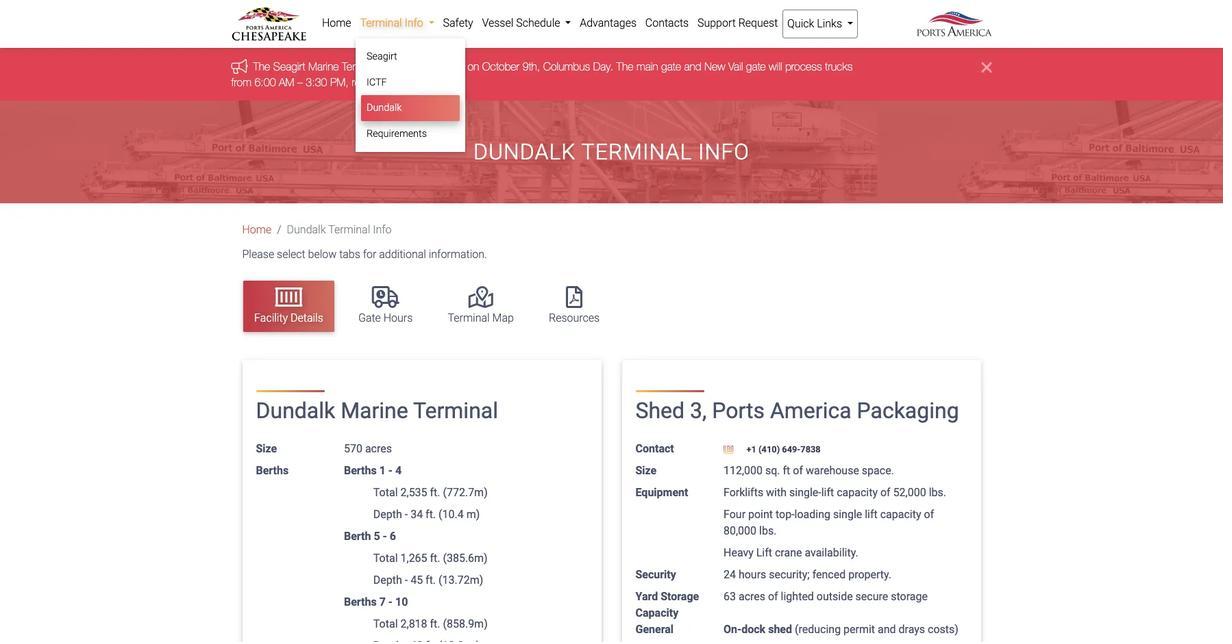 Task type: describe. For each thing, give the bounding box(es) containing it.
ictf link
[[361, 70, 460, 95]]

(410)
[[759, 445, 780, 455]]

7838
[[801, 445, 821, 455]]

berths 1 - 4
[[344, 465, 402, 478]]

requirements link
[[361, 121, 460, 147]]

with
[[766, 487, 787, 500]]

shed
[[636, 399, 685, 425]]

6:00
[[255, 76, 276, 88]]

support request
[[698, 16, 778, 29]]

fenced
[[813, 569, 846, 582]]

resources link
[[538, 281, 611, 332]]

total for total 1,265 ft. (385.6m)
[[373, 552, 398, 565]]

1 vertical spatial home link
[[242, 224, 272, 237]]

649-
[[782, 445, 801, 455]]

select
[[277, 248, 305, 261]]

80,000
[[724, 525, 757, 538]]

security;
[[769, 569, 810, 582]]

2 the from the left
[[617, 61, 634, 73]]

please select below tabs for additional information.
[[242, 248, 487, 261]]

drays
[[899, 624, 925, 637]]

advantages
[[580, 16, 637, 29]]

ft. for 2,818
[[430, 618, 440, 631]]

information.
[[429, 248, 487, 261]]

1 horizontal spatial and
[[878, 624, 896, 637]]

contacts
[[646, 16, 689, 29]]

2 will from the left
[[769, 61, 782, 73]]

2 gate from the left
[[746, 61, 766, 73]]

of right ft
[[793, 465, 803, 478]]

dock
[[742, 624, 766, 637]]

berth
[[344, 530, 371, 543]]

hours
[[384, 312, 413, 325]]

1,265
[[401, 552, 427, 565]]

security
[[636, 569, 676, 582]]

ft. for 1,265
[[430, 552, 440, 565]]

1 horizontal spatial lbs.
[[929, 487, 947, 500]]

terminal info link
[[356, 10, 439, 37]]

acres for 63
[[739, 591, 766, 604]]

close image
[[982, 59, 992, 76]]

pm,
[[330, 76, 349, 88]]

additional
[[379, 248, 426, 261]]

112,000 sq. ft of warehouse space.
[[724, 465, 894, 478]]

america
[[770, 399, 852, 425]]

ft. right "34"
[[426, 508, 436, 521]]

1 vertical spatial home
[[242, 224, 272, 237]]

process
[[785, 61, 822, 73]]

acres for 570
[[365, 443, 392, 456]]

dundalk link
[[361, 95, 460, 121]]

requirements
[[367, 128, 427, 140]]

9th,
[[523, 61, 540, 73]]

gates
[[382, 61, 407, 73]]

1 vertical spatial marine
[[341, 399, 408, 425]]

0 vertical spatial lift
[[822, 487, 834, 500]]

(13.72m)
[[439, 574, 483, 587]]

four
[[724, 508, 746, 521]]

yard
[[636, 591, 658, 604]]

on-
[[724, 624, 742, 637]]

total for total 2,818 ft. (858.9m)
[[373, 618, 398, 631]]

quick links link
[[783, 10, 858, 38]]

total 2,535 ft. (772.7m)
[[373, 487, 488, 500]]

contact
[[636, 443, 674, 456]]

the seagirt marine terminal gates will be open on october 9th, columbus day. the main gate and new vail gate will process trucks from 6:00 am – 3:30 pm, reefers included. alert
[[0, 48, 1224, 101]]

new
[[705, 61, 726, 73]]

2,535
[[401, 487, 427, 500]]

52,000
[[894, 487, 927, 500]]

included.
[[386, 76, 427, 88]]

forklifts with single-lift capacity of 52,000 lbs.
[[724, 487, 947, 500]]

the seagirt marine terminal gates will be open on october 9th, columbus day. the main gate and new vail gate will process trucks from 6:00 am – 3:30 pm, reefers included. link
[[231, 61, 853, 88]]

3:30
[[306, 76, 327, 88]]

safety link
[[439, 10, 478, 37]]

trucks
[[825, 61, 853, 73]]

safety
[[443, 16, 473, 29]]

facility
[[254, 312, 288, 325]]

of inside four point top-loading single lift capacity of 80,000 lbs.
[[924, 508, 934, 521]]

berths for berths 1 - 4
[[344, 465, 377, 478]]

reefers
[[352, 76, 383, 88]]

seagirt inside the seagirt marine terminal gates will be open on october 9th, columbus day. the main gate and new vail gate will process trucks from 6:00 am – 3:30 pm, reefers included.
[[273, 61, 305, 73]]

ictf
[[367, 77, 387, 88]]

yard storage capacity
[[636, 591, 699, 620]]

space.
[[862, 465, 894, 478]]

forklifts
[[724, 487, 764, 500]]

0 vertical spatial info
[[405, 16, 423, 29]]

single-
[[790, 487, 822, 500]]

0 vertical spatial size
[[256, 443, 277, 456]]

total for total 2,535 ft. (772.7m)
[[373, 487, 398, 500]]

seagirt link
[[361, 44, 460, 70]]

vessel schedule link
[[478, 10, 576, 37]]

capacity inside four point top-loading single lift capacity of 80,000 lbs.
[[881, 508, 922, 521]]

depth for depth - 45 ft. (13.72m)
[[373, 574, 402, 587]]

of left lighted
[[768, 591, 778, 604]]

quick
[[788, 17, 815, 30]]

terminal info
[[360, 16, 426, 29]]

contacts link
[[641, 10, 693, 37]]

facility details link
[[243, 281, 334, 332]]

general
[[636, 624, 674, 637]]

vessel schedule
[[482, 16, 563, 29]]

schedule
[[516, 16, 560, 29]]

secure
[[856, 591, 889, 604]]

+1 (410) 649-7838
[[745, 445, 821, 455]]

map
[[493, 312, 514, 325]]

support
[[698, 16, 736, 29]]

berths for berths
[[256, 465, 289, 478]]

warehouse
[[806, 465, 859, 478]]



Task type: locate. For each thing, give the bounding box(es) containing it.
- for 4
[[389, 465, 393, 478]]

- left 45
[[405, 574, 408, 587]]

heavy
[[724, 547, 754, 560]]

total 2,818 ft. (858.9m)
[[373, 618, 488, 631]]

ft. for 2,535
[[430, 487, 440, 500]]

terminal map link
[[437, 281, 525, 332]]

total down the 1
[[373, 487, 398, 500]]

dundalk marine terminal
[[256, 399, 498, 425]]

of
[[793, 465, 803, 478], [881, 487, 891, 500], [924, 508, 934, 521], [768, 591, 778, 604]]

info
[[405, 16, 423, 29], [699, 139, 750, 165], [373, 224, 392, 237]]

and left new
[[684, 61, 702, 73]]

0 horizontal spatial will
[[410, 61, 423, 73]]

- left "34"
[[405, 508, 408, 521]]

0 horizontal spatial and
[[684, 61, 702, 73]]

1 horizontal spatial gate
[[746, 61, 766, 73]]

(reducing
[[795, 624, 841, 637]]

tab list containing facility details
[[237, 274, 992, 339]]

from
[[231, 76, 252, 88]]

home link up please
[[242, 224, 272, 237]]

equipment
[[636, 487, 689, 500]]

marine inside the seagirt marine terminal gates will be open on october 9th, columbus day. the main gate and new vail gate will process trucks from 6:00 am – 3:30 pm, reefers included.
[[308, 61, 339, 73]]

tab list
[[237, 274, 992, 339]]

phone office image
[[724, 446, 745, 455]]

loading
[[795, 508, 831, 521]]

1 vertical spatial info
[[699, 139, 750, 165]]

1 vertical spatial lbs.
[[760, 525, 777, 538]]

(772.7m)
[[443, 487, 488, 500]]

terminal inside the seagirt marine terminal gates will be open on october 9th, columbus day. the main gate and new vail gate will process trucks from 6:00 am – 3:30 pm, reefers included.
[[342, 61, 379, 73]]

0 horizontal spatial marine
[[308, 61, 339, 73]]

63 acres of lighted outside secure storage
[[724, 591, 928, 604]]

depth up '6'
[[373, 508, 402, 521]]

0 vertical spatial depth
[[373, 508, 402, 521]]

be
[[427, 61, 438, 73]]

- left '6'
[[383, 530, 387, 543]]

1 horizontal spatial acres
[[739, 591, 766, 604]]

the up 6:00
[[253, 61, 270, 73]]

lbs. inside four point top-loading single lift capacity of 80,000 lbs.
[[760, 525, 777, 538]]

berths for berths 7 - 10
[[344, 596, 377, 609]]

lift right single
[[865, 508, 878, 521]]

1 total from the top
[[373, 487, 398, 500]]

4
[[396, 465, 402, 478]]

1 horizontal spatial info
[[405, 16, 423, 29]]

lbs. down point
[[760, 525, 777, 538]]

1 horizontal spatial dundalk terminal info
[[474, 139, 750, 165]]

details
[[291, 312, 323, 325]]

home left terminal info
[[322, 16, 351, 29]]

advantages link
[[576, 10, 641, 37]]

gate
[[662, 61, 681, 73], [746, 61, 766, 73]]

packaging
[[857, 399, 959, 425]]

1 gate from the left
[[662, 61, 681, 73]]

1 horizontal spatial marine
[[341, 399, 408, 425]]

seagirt up 'ictf'
[[367, 51, 397, 62]]

home link
[[318, 10, 356, 37], [242, 224, 272, 237]]

request
[[739, 16, 778, 29]]

terminal map
[[448, 312, 514, 325]]

capacity
[[636, 607, 679, 620]]

1 vertical spatial size
[[636, 465, 657, 478]]

berth 5 - 6
[[344, 530, 396, 543]]

0 horizontal spatial the
[[253, 61, 270, 73]]

home link left terminal info
[[318, 10, 356, 37]]

1 horizontal spatial home link
[[318, 10, 356, 37]]

dundalk terminal info
[[474, 139, 750, 165], [287, 224, 392, 237]]

open
[[441, 61, 465, 73]]

facility details
[[254, 312, 323, 325]]

main
[[637, 61, 659, 73]]

will
[[410, 61, 423, 73], [769, 61, 782, 73]]

point
[[749, 508, 773, 521]]

day.
[[593, 61, 614, 73]]

berths 7 - 10
[[344, 596, 408, 609]]

will left 'be'
[[410, 61, 423, 73]]

34
[[411, 508, 423, 521]]

of down space.
[[881, 487, 891, 500]]

3,
[[690, 399, 707, 425]]

ports
[[712, 399, 765, 425]]

0 vertical spatial home
[[322, 16, 351, 29]]

1 horizontal spatial lift
[[865, 508, 878, 521]]

0 horizontal spatial lift
[[822, 487, 834, 500]]

gate hours
[[358, 312, 413, 325]]

capacity up single
[[837, 487, 878, 500]]

gate right the main
[[662, 61, 681, 73]]

0 vertical spatial total
[[373, 487, 398, 500]]

on
[[468, 61, 479, 73]]

on-dock shed (reducing permit and drays costs)
[[724, 624, 959, 637]]

2,818
[[401, 618, 427, 631]]

1 depth from the top
[[373, 508, 402, 521]]

0 vertical spatial marine
[[308, 61, 339, 73]]

- right the 1
[[389, 465, 393, 478]]

2 vertical spatial info
[[373, 224, 392, 237]]

depth - 34 ft. (10.4 m)
[[373, 508, 480, 521]]

vessel
[[482, 16, 514, 29]]

gate right vail
[[746, 61, 766, 73]]

- for 10
[[389, 596, 393, 609]]

ft. right 45
[[426, 574, 436, 587]]

2 depth from the top
[[373, 574, 402, 587]]

home up please
[[242, 224, 272, 237]]

and left drays
[[878, 624, 896, 637]]

will left process
[[769, 61, 782, 73]]

0 horizontal spatial info
[[373, 224, 392, 237]]

1 horizontal spatial seagirt
[[367, 51, 397, 62]]

for
[[363, 248, 377, 261]]

- right 7
[[389, 596, 393, 609]]

ft. right 2,535
[[430, 487, 440, 500]]

2 total from the top
[[373, 552, 398, 565]]

1
[[380, 465, 386, 478]]

0 horizontal spatial dundalk terminal info
[[287, 224, 392, 237]]

0 horizontal spatial home link
[[242, 224, 272, 237]]

acres up the 1
[[365, 443, 392, 456]]

gate hours link
[[348, 281, 424, 332]]

7
[[380, 596, 386, 609]]

0 horizontal spatial capacity
[[837, 487, 878, 500]]

1 will from the left
[[410, 61, 423, 73]]

quick links
[[788, 17, 845, 30]]

–
[[297, 76, 303, 88]]

gate
[[358, 312, 381, 325]]

570 acres
[[344, 443, 392, 456]]

of down '52,000'
[[924, 508, 934, 521]]

vail
[[729, 61, 743, 73]]

acres down hours
[[739, 591, 766, 604]]

0 horizontal spatial seagirt
[[273, 61, 305, 73]]

1 horizontal spatial size
[[636, 465, 657, 478]]

lbs. right '52,000'
[[929, 487, 947, 500]]

3 total from the top
[[373, 618, 398, 631]]

outside
[[817, 591, 853, 604]]

2 vertical spatial total
[[373, 618, 398, 631]]

ft. right 1,265
[[430, 552, 440, 565]]

top-
[[776, 508, 795, 521]]

am
[[279, 76, 294, 88]]

24
[[724, 569, 736, 582]]

0 horizontal spatial gate
[[662, 61, 681, 73]]

1 vertical spatial and
[[878, 624, 896, 637]]

45
[[411, 574, 423, 587]]

1 vertical spatial lift
[[865, 508, 878, 521]]

6
[[390, 530, 396, 543]]

depth
[[373, 508, 402, 521], [373, 574, 402, 587]]

1 vertical spatial dundalk terminal info
[[287, 224, 392, 237]]

0 horizontal spatial lbs.
[[760, 525, 777, 538]]

0 vertical spatial and
[[684, 61, 702, 73]]

permit
[[844, 624, 875, 637]]

marine up 570 acres
[[341, 399, 408, 425]]

sq.
[[766, 465, 780, 478]]

570
[[344, 443, 363, 456]]

0 horizontal spatial acres
[[365, 443, 392, 456]]

total down 7
[[373, 618, 398, 631]]

0 vertical spatial lbs.
[[929, 487, 947, 500]]

below
[[308, 248, 337, 261]]

terminal
[[360, 16, 402, 29], [342, 61, 379, 73], [582, 139, 693, 165], [328, 224, 370, 237], [448, 312, 490, 325], [413, 399, 498, 425]]

24 hours security; fenced property.
[[724, 569, 892, 582]]

hours
[[739, 569, 767, 582]]

1 horizontal spatial capacity
[[881, 508, 922, 521]]

1 horizontal spatial home
[[322, 16, 351, 29]]

1 the from the left
[[253, 61, 270, 73]]

0 vertical spatial home link
[[318, 10, 356, 37]]

0 vertical spatial dundalk terminal info
[[474, 139, 750, 165]]

and inside the seagirt marine terminal gates will be open on october 9th, columbus day. the main gate and new vail gate will process trucks from 6:00 am – 3:30 pm, reefers included.
[[684, 61, 702, 73]]

1 vertical spatial depth
[[373, 574, 402, 587]]

- for 6
[[383, 530, 387, 543]]

lift down warehouse
[[822, 487, 834, 500]]

1 vertical spatial total
[[373, 552, 398, 565]]

63
[[724, 591, 736, 604]]

total 1,265 ft. (385.6m)
[[373, 552, 488, 565]]

bullhorn image
[[231, 59, 253, 74]]

1 horizontal spatial the
[[617, 61, 634, 73]]

capacity down '52,000'
[[881, 508, 922, 521]]

and
[[684, 61, 702, 73], [878, 624, 896, 637]]

+1 (410) 649-7838 link
[[724, 445, 821, 455]]

1 vertical spatial acres
[[739, 591, 766, 604]]

crane
[[775, 547, 802, 560]]

shed 3, ports america packaging
[[636, 399, 959, 425]]

seagirt up am
[[273, 61, 305, 73]]

total down '6'
[[373, 552, 398, 565]]

the right day. in the top of the page
[[617, 61, 634, 73]]

0 vertical spatial acres
[[365, 443, 392, 456]]

support request link
[[693, 10, 783, 37]]

0 horizontal spatial home
[[242, 224, 272, 237]]

0 vertical spatial capacity
[[837, 487, 878, 500]]

2 horizontal spatial info
[[699, 139, 750, 165]]

depth up 7
[[373, 574, 402, 587]]

depth - 45 ft. (13.72m)
[[373, 574, 483, 587]]

1 horizontal spatial will
[[769, 61, 782, 73]]

lift inside four point top-loading single lift capacity of 80,000 lbs.
[[865, 508, 878, 521]]

columbus
[[543, 61, 590, 73]]

property.
[[849, 569, 892, 582]]

the seagirt marine terminal gates will be open on october 9th, columbus day. the main gate and new vail gate will process trucks from 6:00 am – 3:30 pm, reefers included.
[[231, 61, 853, 88]]

marine up 3:30
[[308, 61, 339, 73]]

ft. right 2,818
[[430, 618, 440, 631]]

depth for depth - 34 ft. (10.4 m)
[[373, 508, 402, 521]]

acres
[[365, 443, 392, 456], [739, 591, 766, 604]]

1 vertical spatial capacity
[[881, 508, 922, 521]]

0 horizontal spatial size
[[256, 443, 277, 456]]

lift
[[757, 547, 773, 560]]



Task type: vqa. For each thing, say whether or not it's contained in the screenshot.
Compliance Standards for High Security Seals
no



